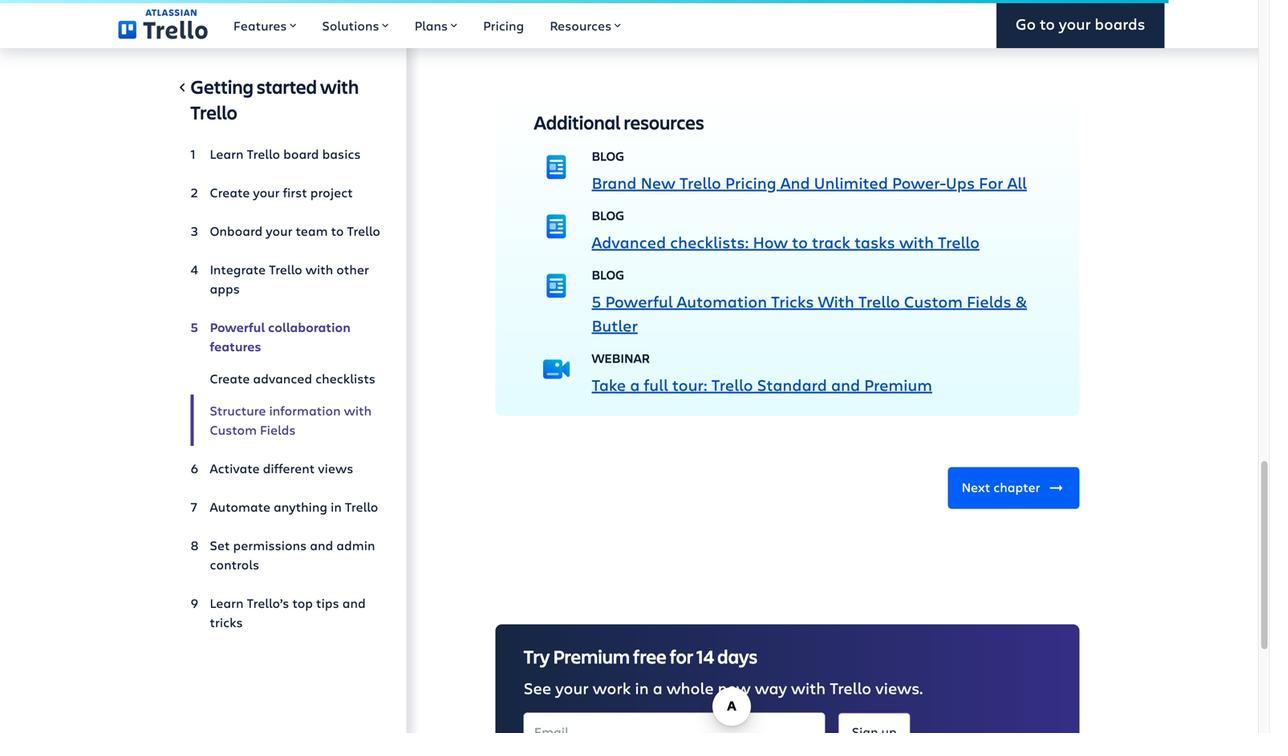 Task type: locate. For each thing, give the bounding box(es) containing it.
your left boards
[[1060, 13, 1092, 34]]

getting started with trello
[[191, 74, 359, 125]]

trello down getting
[[191, 100, 237, 125]]

0 horizontal spatial powerful
[[210, 319, 265, 336]]

with inside getting started with trello
[[320, 74, 359, 99]]

0 horizontal spatial custom
[[210, 422, 257, 439]]

3 blog from the top
[[592, 267, 625, 283]]

0 horizontal spatial and
[[310, 537, 333, 554]]

your
[[1060, 13, 1092, 34], [253, 184, 280, 201], [266, 222, 293, 240], [556, 678, 589, 699]]

powerful
[[606, 291, 673, 312], [210, 319, 265, 336]]

1 create from the top
[[210, 184, 250, 201]]

1 vertical spatial and
[[310, 537, 333, 554]]

trello left views.
[[830, 678, 872, 699]]

trello inside getting started with trello
[[191, 100, 237, 125]]

onboard your team to trello link
[[191, 215, 381, 247]]

with
[[819, 291, 855, 312]]

create
[[210, 184, 250, 201], [210, 370, 250, 387]]

blog inside blog 5 powerful automation tricks with trello custom fields & butler
[[592, 267, 625, 283]]

trello right tour:
[[712, 374, 754, 396]]

1 blog from the top
[[592, 148, 625, 165]]

1 vertical spatial fields
[[260, 422, 296, 439]]

with right tasks
[[900, 231, 935, 253]]

with left 'other'
[[306, 261, 333, 278]]

powerful up features
[[210, 319, 265, 336]]

brand
[[592, 172, 637, 193]]

0 vertical spatial learn
[[210, 145, 244, 163]]

1 vertical spatial create
[[210, 370, 250, 387]]

fields down the information
[[260, 422, 296, 439]]

go to your boards link
[[997, 0, 1165, 48]]

free
[[633, 644, 667, 670]]

2 horizontal spatial to
[[1040, 13, 1056, 34]]

boards
[[1095, 13, 1146, 34]]

pricing left and at the right top of page
[[726, 172, 777, 193]]

admin
[[337, 537, 375, 554]]

in inside 'try premium free for 14 days see your work in a whole new way with trello views.'
[[635, 678, 649, 699]]

powerful up "butler"
[[606, 291, 673, 312]]

to right how
[[793, 231, 808, 253]]

1 vertical spatial a
[[653, 678, 663, 699]]

fields left '&'
[[967, 291, 1012, 312]]

blog up brand
[[592, 148, 625, 165]]

learn trello board basics
[[210, 145, 361, 163]]

learn
[[210, 145, 244, 163], [210, 595, 244, 612]]

in inside automate anything in trello link
[[331, 499, 342, 516]]

next
[[962, 479, 991, 496]]

trello right new
[[680, 172, 722, 193]]

your inside 'link'
[[266, 222, 293, 240]]

go to your boards
[[1016, 13, 1146, 34]]

and left admin
[[310, 537, 333, 554]]

trello right with
[[859, 291, 901, 312]]

with for integrate trello with other apps
[[306, 261, 333, 278]]

tricks
[[210, 614, 243, 631]]

blog inside blog advanced checklists: how to track tasks with trello
[[592, 207, 625, 224]]

5
[[592, 291, 602, 312]]

fields
[[967, 291, 1012, 312], [260, 422, 296, 439]]

1 horizontal spatial premium
[[865, 374, 933, 396]]

blog advanced checklists: how to track tasks with trello
[[592, 207, 980, 253]]

1 horizontal spatial custom
[[905, 291, 963, 312]]

0 horizontal spatial fields
[[260, 422, 296, 439]]

1 vertical spatial custom
[[210, 422, 257, 439]]

work
[[593, 678, 631, 699]]

to right team
[[331, 222, 344, 240]]

all
[[1008, 172, 1028, 193]]

blog up 5
[[592, 267, 625, 283]]

with inside the integrate trello with other apps
[[306, 261, 333, 278]]

to right go
[[1040, 13, 1056, 34]]

a down free
[[653, 678, 663, 699]]

pricing right plans dropdown button
[[483, 17, 524, 34]]

and inside webinar take a full tour: trello standard and premium
[[832, 374, 861, 396]]

1 vertical spatial learn
[[210, 595, 244, 612]]

2 learn from the top
[[210, 595, 244, 612]]

collaboration
[[268, 319, 351, 336]]

2 vertical spatial and
[[343, 595, 366, 612]]

to inside blog advanced checklists: how to track tasks with trello
[[793, 231, 808, 253]]

1 vertical spatial powerful
[[210, 319, 265, 336]]

0 vertical spatial a
[[630, 374, 640, 396]]

1 vertical spatial in
[[635, 678, 649, 699]]

power-
[[893, 172, 946, 193]]

next chapter
[[962, 479, 1041, 496]]

create down features
[[210, 370, 250, 387]]

a left the full
[[630, 374, 640, 396]]

permissions
[[233, 537, 307, 554]]

standard
[[758, 374, 828, 396]]

trello inside blog brand new trello pricing and unlimited power-ups for all
[[680, 172, 722, 193]]

basics
[[322, 145, 361, 163]]

structure information with custom fields link
[[191, 395, 381, 446]]

page progress progress bar
[[0, 0, 1169, 3]]

activate
[[210, 460, 260, 477]]

0 vertical spatial in
[[331, 499, 342, 516]]

structure
[[210, 402, 266, 420]]

14
[[697, 644, 715, 670]]

new
[[718, 678, 751, 699]]

and right standard
[[832, 374, 861, 396]]

0 vertical spatial powerful
[[606, 291, 673, 312]]

blog for 5
[[592, 267, 625, 283]]

set
[[210, 537, 230, 554]]

resources button
[[537, 0, 634, 48]]

1 horizontal spatial in
[[635, 678, 649, 699]]

activate different views link
[[191, 453, 381, 485]]

apps
[[210, 280, 240, 297]]

ups
[[946, 172, 976, 193]]

in right anything
[[331, 499, 342, 516]]

your right see
[[556, 678, 589, 699]]

learn up create your first project
[[210, 145, 244, 163]]

create up onboard
[[210, 184, 250, 201]]

learn trello's top tips and tricks link
[[191, 588, 381, 639]]

0 vertical spatial fields
[[967, 291, 1012, 312]]

custom
[[905, 291, 963, 312], [210, 422, 257, 439]]

trello up admin
[[345, 499, 378, 516]]

set permissions and admin controls link
[[191, 530, 381, 581]]

1 vertical spatial pricing
[[726, 172, 777, 193]]

trello left board on the top left of page
[[247, 145, 280, 163]]

go
[[1016, 13, 1037, 34]]

tour:
[[673, 374, 708, 396]]

trello down ups
[[939, 231, 980, 253]]

2 create from the top
[[210, 370, 250, 387]]

0 vertical spatial and
[[832, 374, 861, 396]]

controls
[[210, 556, 259, 574]]

and right tips
[[343, 595, 366, 612]]

blog for advanced
[[592, 207, 625, 224]]

integrate trello with other apps link
[[191, 254, 381, 305]]

0 vertical spatial blog
[[592, 148, 625, 165]]

onboard your team to trello
[[210, 222, 381, 240]]

&
[[1016, 291, 1028, 312]]

with right way
[[792, 678, 826, 699]]

trello down onboard your team to trello 'link'
[[269, 261, 302, 278]]

information
[[269, 402, 341, 420]]

premium
[[865, 374, 933, 396], [553, 644, 630, 670]]

your left team
[[266, 222, 293, 240]]

2 blog from the top
[[592, 207, 625, 224]]

checklists:
[[671, 231, 749, 253]]

your inside 'try premium free for 14 days see your work in a whole new way with trello views.'
[[556, 678, 589, 699]]

1 horizontal spatial pricing
[[726, 172, 777, 193]]

0 vertical spatial custom
[[905, 291, 963, 312]]

1 horizontal spatial a
[[653, 678, 663, 699]]

other
[[337, 261, 369, 278]]

fields inside structure information with custom fields
[[260, 422, 296, 439]]

0 horizontal spatial to
[[331, 222, 344, 240]]

1 horizontal spatial powerful
[[606, 291, 673, 312]]

trello inside webinar take a full tour: trello standard and premium
[[712, 374, 754, 396]]

0 vertical spatial premium
[[865, 374, 933, 396]]

with inside 'try premium free for 14 days see your work in a whole new way with trello views.'
[[792, 678, 826, 699]]

trello inside the integrate trello with other apps
[[269, 261, 302, 278]]

solutions button
[[309, 0, 402, 48]]

fields inside blog 5 powerful automation tricks with trello custom fields & butler
[[967, 291, 1012, 312]]

create for create your first project
[[210, 184, 250, 201]]

automation
[[677, 291, 768, 312]]

2 horizontal spatial and
[[832, 374, 861, 396]]

custom inside blog 5 powerful automation tricks with trello custom fields & butler
[[905, 291, 963, 312]]

1 horizontal spatial to
[[793, 231, 808, 253]]

views.
[[876, 678, 923, 699]]

views
[[318, 460, 354, 477]]

1 vertical spatial blog
[[592, 207, 625, 224]]

how
[[753, 231, 789, 253]]

to inside 'link'
[[331, 222, 344, 240]]

blog inside blog brand new trello pricing and unlimited power-ups for all
[[592, 148, 625, 165]]

unlimited
[[815, 172, 889, 193]]

days
[[718, 644, 758, 670]]

create for create advanced checklists
[[210, 370, 250, 387]]

pricing
[[483, 17, 524, 34], [726, 172, 777, 193]]

with right started
[[320, 74, 359, 99]]

blog down brand
[[592, 207, 625, 224]]

blog
[[592, 148, 625, 165], [592, 207, 625, 224], [592, 267, 625, 283]]

learn for learn trello's top tips and tricks
[[210, 595, 244, 612]]

webinar
[[592, 350, 650, 367]]

0 horizontal spatial a
[[630, 374, 640, 396]]

learn up tricks
[[210, 595, 244, 612]]

0 horizontal spatial in
[[331, 499, 342, 516]]

1 learn from the top
[[210, 145, 244, 163]]

in
[[331, 499, 342, 516], [635, 678, 649, 699]]

0 horizontal spatial premium
[[553, 644, 630, 670]]

1 vertical spatial premium
[[553, 644, 630, 670]]

with inside structure information with custom fields
[[344, 402, 372, 420]]

butler
[[592, 315, 638, 336]]

learn trello board basics link
[[191, 138, 381, 170]]

learn inside learn trello's top tips and tricks
[[210, 595, 244, 612]]

trello inside 'try premium free for 14 days see your work in a whole new way with trello views.'
[[830, 678, 872, 699]]

with down checklists
[[344, 402, 372, 420]]

0 horizontal spatial pricing
[[483, 17, 524, 34]]

additional resources
[[534, 110, 705, 135]]

1 horizontal spatial and
[[343, 595, 366, 612]]

1 horizontal spatial fields
[[967, 291, 1012, 312]]

a
[[630, 374, 640, 396], [653, 678, 663, 699]]

trello up 'other'
[[347, 222, 381, 240]]

0 vertical spatial pricing
[[483, 17, 524, 34]]

2 vertical spatial blog
[[592, 267, 625, 283]]

0 vertical spatial create
[[210, 184, 250, 201]]

in right 'work'
[[635, 678, 649, 699]]



Task type: describe. For each thing, give the bounding box(es) containing it.
a inside 'try premium free for 14 days see your work in a whole new way with trello views.'
[[653, 678, 663, 699]]

custom inside structure information with custom fields
[[210, 422, 257, 439]]

track
[[812, 231, 851, 253]]

features
[[234, 17, 287, 34]]

new
[[641, 172, 676, 193]]

pricing link
[[471, 0, 537, 48]]

and inside learn trello's top tips and tricks
[[343, 595, 366, 612]]

team
[[296, 222, 328, 240]]

plans
[[415, 17, 448, 34]]

next chapter link
[[949, 468, 1080, 509]]

and inside the set permissions and admin controls
[[310, 537, 333, 554]]

trello inside 'link'
[[347, 222, 381, 240]]

getting
[[191, 74, 254, 99]]

your left first at the top left of page
[[253, 184, 280, 201]]

advanced
[[253, 370, 312, 387]]

activate different views
[[210, 460, 354, 477]]

atlassian trello image
[[118, 9, 208, 39]]

see
[[524, 678, 552, 699]]

blog brand new trello pricing and unlimited power-ups for all
[[592, 148, 1028, 193]]

set permissions and admin controls
[[210, 537, 375, 574]]

blog for brand
[[592, 148, 625, 165]]

advanced
[[592, 231, 667, 253]]

first
[[283, 184, 307, 201]]

features button
[[221, 0, 309, 48]]

anything
[[274, 499, 328, 516]]

pricing inside blog brand new trello pricing and unlimited power-ups for all
[[726, 172, 777, 193]]

features
[[210, 338, 261, 355]]

for
[[980, 172, 1004, 193]]

additional
[[534, 110, 621, 135]]

full
[[644, 374, 669, 396]]

started
[[257, 74, 317, 99]]

create your first project
[[210, 184, 353, 201]]

with inside blog advanced checklists: how to track tasks with trello
[[900, 231, 935, 253]]

a inside webinar take a full tour: trello standard and premium
[[630, 374, 640, 396]]

5 powerful automation tricks with trello custom fields & butler link
[[592, 291, 1028, 336]]

blog 5 powerful automation tricks with trello custom fields & butler
[[592, 267, 1028, 336]]

automate anything in trello
[[210, 499, 378, 516]]

structure information with custom fields
[[210, 402, 372, 439]]

project
[[311, 184, 353, 201]]

checklists
[[316, 370, 376, 387]]

learn trello's top tips and tricks
[[210, 595, 366, 631]]

webinar take a full tour: trello standard and premium
[[592, 350, 933, 396]]

top
[[293, 595, 313, 612]]

take a full tour: trello standard and premium link
[[592, 374, 933, 396]]

trello inside blog 5 powerful automation tricks with trello custom fields & butler
[[859, 291, 901, 312]]

for
[[670, 644, 694, 670]]

learn for learn trello board basics
[[210, 145, 244, 163]]

premium inside webinar take a full tour: trello standard and premium
[[865, 374, 933, 396]]

different
[[263, 460, 315, 477]]

tips
[[316, 595, 339, 612]]

with for structure information with custom fields
[[344, 402, 372, 420]]

trello inside blog advanced checklists: how to track tasks with trello
[[939, 231, 980, 253]]

and
[[781, 172, 811, 193]]

try premium free for 14 days see your work in a whole new way with trello views.
[[524, 644, 923, 699]]

automate
[[210, 499, 271, 516]]

integrate trello with other apps
[[210, 261, 369, 297]]

premium inside 'try premium free for 14 days see your work in a whole new way with trello views.'
[[553, 644, 630, 670]]

getting started with trello link
[[191, 74, 381, 132]]

whole
[[667, 678, 714, 699]]

create your first project link
[[191, 177, 381, 209]]

chapter
[[994, 479, 1041, 496]]

tricks
[[772, 291, 815, 312]]

with for getting started with trello
[[320, 74, 359, 99]]

powerful inside powerful collaboration features
[[210, 319, 265, 336]]

create advanced checklists
[[210, 370, 376, 387]]

way
[[755, 678, 788, 699]]

advanced checklists: how to track tasks with trello link
[[592, 231, 980, 253]]

create advanced checklists link
[[191, 363, 381, 395]]

powerful collaboration features
[[210, 319, 351, 355]]

automate anything in trello link
[[191, 491, 381, 523]]

board
[[284, 145, 319, 163]]

powerful inside blog 5 powerful automation tricks with trello custom fields & butler
[[606, 291, 673, 312]]

take
[[592, 374, 626, 396]]

tasks
[[855, 231, 896, 253]]

Email email field
[[524, 713, 826, 734]]

resources
[[624, 110, 705, 135]]

powerful collaboration features link
[[191, 312, 381, 363]]

integrate
[[210, 261, 266, 278]]

plans button
[[402, 0, 471, 48]]

brand new trello pricing and unlimited power-ups for all link
[[592, 172, 1028, 193]]

resources
[[550, 17, 612, 34]]



Task type: vqa. For each thing, say whether or not it's contained in the screenshot.


